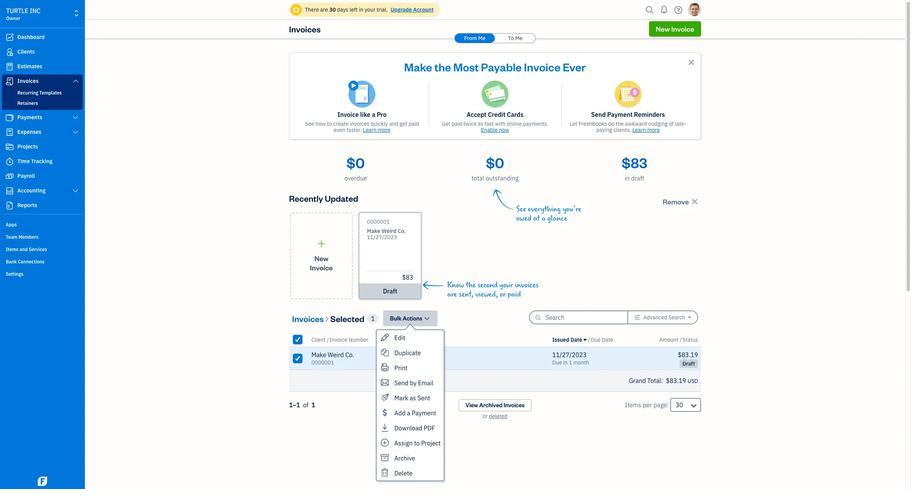 Task type: vqa. For each thing, say whether or not it's contained in the screenshot.
Only
no



Task type: locate. For each thing, give the bounding box(es) containing it.
status
[[683, 336, 698, 343]]

money image
[[5, 173, 14, 180]]

1 vertical spatial to
[[414, 440, 420, 447]]

members
[[19, 234, 39, 240]]

dashboard link
[[2, 30, 83, 44]]

a right "at"
[[542, 214, 546, 223]]

1 horizontal spatial invoices
[[515, 281, 539, 290]]

0 horizontal spatial weird
[[328, 351, 344, 359]]

0 horizontal spatial $0
[[347, 154, 365, 172]]

1 vertical spatial the
[[616, 120, 624, 127]]

1 me from the left
[[478, 35, 486, 42]]

advanced search
[[643, 314, 685, 321]]

are inside 'know the second your invoices are sent, viewed, or paid'
[[447, 290, 457, 299]]

0 vertical spatial and
[[389, 120, 398, 127]]

apps
[[6, 222, 17, 228]]

assign to project
[[394, 440, 441, 447]]

reports link
[[2, 199, 83, 213]]

new down plus icon
[[314, 254, 329, 263]]

1 vertical spatial caretdown image
[[584, 337, 587, 343]]

send left by
[[394, 379, 409, 387]]

new invoice link for know the second your invoices are sent, viewed, or paid
[[290, 213, 353, 299]]

in inside $83 in draft
[[625, 174, 630, 182]]

/ for amount
[[680, 336, 682, 343]]

hours
[[399, 351, 415, 359]]

search
[[669, 314, 685, 321]]

and inside see how to create invoices quickly and get paid even faster.
[[389, 120, 398, 127]]

as left "sent"
[[410, 394, 416, 402]]

and down team members
[[20, 247, 28, 252]]

nudging
[[648, 120, 668, 127]]

0 horizontal spatial 1
[[312, 401, 315, 409]]

your inside 'know the second your invoices are sent, viewed, or paid'
[[499, 281, 513, 290]]

1 date from the left
[[571, 336, 582, 343]]

2 me from the left
[[515, 35, 523, 42]]

1 vertical spatial weird
[[328, 351, 344, 359]]

weird inside 0000001 make weird co. 11/27/2023
[[382, 228, 397, 235]]

0 horizontal spatial send
[[394, 379, 409, 387]]

send for send by email
[[394, 379, 409, 387]]

0 vertical spatial co.
[[398, 228, 406, 235]]

archived
[[479, 402, 503, 409]]

mark as sent button
[[377, 391, 444, 406]]

1 horizontal spatial 11/27/2023
[[552, 351, 587, 359]]

1 vertical spatial new invoice link
[[290, 213, 353, 299]]

1 horizontal spatial are
[[447, 290, 457, 299]]

learn right faster.
[[363, 127, 377, 134]]

0 vertical spatial weird
[[382, 228, 397, 235]]

0 horizontal spatial a
[[372, 111, 375, 118]]

1 horizontal spatial of
[[669, 120, 674, 127]]

1 horizontal spatial due
[[591, 336, 601, 343]]

co. inside the make weird co. 0000001
[[345, 351, 354, 359]]

2 vertical spatial in
[[563, 359, 568, 366]]

bulk
[[390, 315, 402, 322]]

invoice left ever
[[524, 59, 561, 74]]

11/27/2023 inside 11/27/2023 due in 1 month
[[552, 351, 587, 359]]

dashboard image
[[5, 34, 14, 41]]

2 more from the left
[[647, 127, 660, 134]]

create
[[333, 120, 349, 127]]

invoices for paid
[[515, 281, 539, 290]]

learn right the clients.
[[632, 127, 646, 134]]

the
[[434, 59, 451, 74], [616, 120, 624, 127], [466, 281, 476, 290]]

1 horizontal spatial $83
[[622, 154, 647, 172]]

learn more down 'pro'
[[363, 127, 390, 134]]

1 vertical spatial 0000001
[[311, 359, 334, 366]]

issued date link
[[552, 336, 588, 343]]

are right there
[[320, 6, 328, 13]]

1 horizontal spatial new invoice
[[656, 24, 694, 33]]

0 horizontal spatial draft
[[383, 288, 397, 295]]

invoices inside view archived invoices or deleted
[[504, 402, 525, 409]]

0 horizontal spatial 11/27/2023
[[367, 234, 397, 241]]

and left "get"
[[389, 120, 398, 127]]

1 more from the left
[[378, 127, 390, 134]]

0 horizontal spatial or
[[483, 413, 488, 420]]

$0 up outstanding
[[486, 154, 504, 172]]

now
[[499, 127, 509, 134]]

1 horizontal spatial date
[[602, 336, 613, 343]]

due right issued date link
[[591, 336, 601, 343]]

1 horizontal spatial new invoice link
[[649, 21, 701, 37]]

learn for a
[[363, 127, 377, 134]]

check image
[[294, 336, 301, 343]]

more down reminders
[[647, 127, 660, 134]]

me right to
[[515, 35, 523, 42]]

glance
[[547, 214, 567, 223]]

1 vertical spatial make
[[367, 228, 380, 235]]

make inside 0000001 make weird co. 11/27/2023
[[367, 228, 380, 235]]

items
[[6, 247, 18, 252], [625, 401, 641, 409]]

date right 'issued'
[[571, 336, 582, 343]]

1 left bulk
[[371, 315, 375, 322]]

0 horizontal spatial and
[[20, 247, 28, 252]]

invoices for even
[[350, 120, 369, 127]]

1 chevron large down image from the top
[[72, 78, 79, 84]]

1 horizontal spatial 30
[[676, 401, 683, 409]]

0 horizontal spatial /
[[327, 336, 329, 343]]

see inside see everything you're owed at a glance
[[516, 205, 526, 214]]

draft inside $83.19 draft
[[683, 360, 695, 367]]

clients
[[17, 48, 35, 55]]

1 vertical spatial see
[[516, 205, 526, 214]]

0 vertical spatial new invoice
[[656, 24, 694, 33]]

edit button
[[377, 330, 444, 345]]

payment down "sent"
[[412, 409, 436, 417]]

to inside see how to create invoices quickly and get paid even faster.
[[327, 120, 332, 127]]

1 vertical spatial due
[[552, 359, 562, 366]]

your left trial.
[[365, 6, 375, 13]]

freshbooks
[[579, 120, 607, 127]]

bank connections
[[6, 259, 45, 265]]

$0 inside '$0 total outstanding'
[[486, 154, 504, 172]]

1 horizontal spatial 0000001
[[367, 218, 390, 225]]

sent,
[[459, 290, 474, 299]]

items down the team
[[6, 247, 18, 252]]

2 vertical spatial draft
[[683, 360, 695, 367]]

send by email button
[[377, 376, 444, 391]]

0 vertical spatial 0000001
[[367, 218, 390, 225]]

0 vertical spatial your
[[365, 6, 375, 13]]

the inside 'know the second your invoices are sent, viewed, or paid'
[[466, 281, 476, 290]]

1 vertical spatial as
[[410, 394, 416, 402]]

1 vertical spatial new
[[314, 254, 329, 263]]

or inside view archived invoices or deleted
[[483, 413, 488, 420]]

make weird co. 0000001
[[311, 351, 354, 366]]

invoices up recurring
[[17, 78, 39, 85]]

0 horizontal spatial see
[[305, 120, 314, 127]]

2 learn more from the left
[[632, 127, 660, 134]]

download
[[394, 425, 422, 432]]

items inside main "element"
[[6, 247, 18, 252]]

1 / from the left
[[327, 336, 329, 343]]

1 horizontal spatial co.
[[398, 228, 406, 235]]

to right assign
[[414, 440, 420, 447]]

1 learn from the left
[[363, 127, 377, 134]]

the for know the second your invoices are sent, viewed, or paid
[[466, 281, 476, 290]]

send inside send by email button
[[394, 379, 409, 387]]

1 learn more from the left
[[363, 127, 390, 134]]

or inside 'know the second your invoices are sent, viewed, or paid'
[[500, 290, 506, 299]]

0000001 inside the make weird co. 0000001
[[311, 359, 334, 366]]

1 inside 11/27/2023 due in 1 month
[[569, 359, 572, 366]]

main element
[[0, 0, 104, 489]]

0 vertical spatial as
[[478, 120, 483, 127]]

invoices inside see how to create invoices quickly and get paid even faster.
[[350, 120, 369, 127]]

get
[[442, 120, 450, 127]]

report image
[[5, 202, 14, 210]]

see for see everything you're owed at a glance
[[516, 205, 526, 214]]

2 chevron large down image from the top
[[72, 129, 79, 135]]

invoices link
[[2, 74, 83, 88]]

description
[[394, 336, 421, 343]]

chevron large down image for accounting
[[72, 188, 79, 194]]

1 left month
[[569, 359, 572, 366]]

time tracking link
[[2, 155, 83, 169]]

inc
[[30, 7, 41, 15]]

let
[[570, 120, 577, 127]]

0 vertical spatial chevron large down image
[[72, 115, 79, 121]]

recently
[[289, 193, 323, 204]]

a right add
[[407, 409, 410, 417]]

0 vertical spatial 30
[[329, 6, 336, 13]]

0 vertical spatial see
[[305, 120, 314, 127]]

draft inside $83 in draft
[[631, 174, 644, 182]]

1 vertical spatial a
[[542, 214, 546, 223]]

2 learn from the left
[[632, 127, 646, 134]]

items per page:
[[625, 401, 669, 409]]

2 horizontal spatial draft
[[683, 360, 695, 367]]

due down 'issued'
[[552, 359, 562, 366]]

1 vertical spatial 11/27/2023
[[552, 351, 587, 359]]

payroll
[[17, 173, 35, 179]]

0 horizontal spatial learn
[[363, 127, 377, 134]]

team members
[[6, 234, 39, 240]]

$0 up overdue
[[347, 154, 365, 172]]

items for items and services
[[6, 247, 18, 252]]

month
[[573, 359, 589, 366]]

$83 for $83
[[402, 274, 413, 281]]

payable
[[481, 59, 522, 74]]

1 $0 from the left
[[347, 154, 365, 172]]

of right 1–1
[[303, 401, 309, 409]]

the up sent,
[[466, 281, 476, 290]]

or right viewed,
[[500, 290, 506, 299]]

1 horizontal spatial in
[[563, 359, 568, 366]]

2 $0 from the left
[[486, 154, 504, 172]]

let freshbooks do the awkward nudging of late- paying clients.
[[570, 120, 686, 134]]

1 vertical spatial chevron large down image
[[72, 129, 79, 135]]

chevron large down image up recurring templates link
[[72, 78, 79, 84]]

0 horizontal spatial are
[[320, 6, 328, 13]]

1 vertical spatial $83
[[402, 274, 413, 281]]

$83.19 right :
[[666, 377, 686, 385]]

2 horizontal spatial paid
[[508, 290, 521, 299]]

1 vertical spatial $83.19
[[666, 377, 686, 385]]

as left "fast"
[[478, 120, 483, 127]]

paid inside accept credit cards get paid twice as fast with online payments. enable now
[[452, 120, 462, 127]]

0 vertical spatial invoices
[[350, 120, 369, 127]]

second
[[478, 281, 498, 290]]

3 / from the left
[[680, 336, 682, 343]]

chevron large down image
[[72, 78, 79, 84], [72, 188, 79, 194]]

1 horizontal spatial learn more
[[632, 127, 660, 134]]

1 horizontal spatial or
[[500, 290, 506, 299]]

date for due date
[[602, 336, 613, 343]]

paid right viewed,
[[508, 290, 521, 299]]

2 vertical spatial 1
[[312, 401, 315, 409]]

caretdown image left "due date" link
[[584, 337, 587, 343]]

1 vertical spatial payment
[[412, 409, 436, 417]]

chevron large down image down 'retainers' link
[[72, 115, 79, 121]]

as
[[478, 120, 483, 127], [410, 394, 416, 402]]

caretdown image inside issued date link
[[584, 337, 587, 343]]

know the second your invoices are sent, viewed, or paid
[[447, 281, 539, 299]]

0 horizontal spatial new
[[314, 254, 329, 263]]

new down notifications icon
[[656, 24, 670, 33]]

like
[[360, 111, 371, 118]]

1 vertical spatial chevron large down image
[[72, 188, 79, 194]]

me for from me
[[478, 35, 486, 42]]

1 vertical spatial co.
[[345, 351, 354, 359]]

1 horizontal spatial to
[[414, 440, 420, 447]]

/ right client
[[327, 336, 329, 343]]

to right how
[[327, 120, 332, 127]]

1 vertical spatial invoices
[[515, 281, 539, 290]]

0 horizontal spatial payment
[[412, 409, 436, 417]]

learn more down reminders
[[632, 127, 660, 134]]

0 horizontal spatial $83
[[402, 274, 413, 281]]

1 vertical spatial new invoice
[[310, 254, 333, 272]]

2 date from the left
[[602, 336, 613, 343]]

2 vertical spatial make
[[311, 351, 326, 359]]

client image
[[5, 48, 14, 56]]

make inside the make weird co. 0000001
[[311, 351, 326, 359]]

0 horizontal spatial learn more
[[363, 127, 390, 134]]

0 vertical spatial to
[[327, 120, 332, 127]]

1 vertical spatial and
[[20, 247, 28, 252]]

make for make weird co. 0000001
[[311, 351, 326, 359]]

/ left due date
[[588, 336, 590, 343]]

freshbooks image
[[36, 477, 49, 486]]

cards
[[507, 111, 524, 118]]

invoice like a pro image
[[349, 81, 376, 108]]

invoices up deleted
[[504, 402, 525, 409]]

your right second
[[499, 281, 513, 290]]

bank connections link
[[2, 256, 83, 267]]

from me
[[464, 35, 486, 42]]

team members link
[[2, 231, 83, 243]]

payments
[[17, 114, 42, 121]]

close image
[[687, 58, 696, 67]]

see left how
[[305, 120, 314, 127]]

delete button
[[377, 466, 444, 481]]

see up owed
[[516, 205, 526, 214]]

invoices up check image
[[292, 313, 324, 324]]

see inside see how to create invoices quickly and get paid even faster.
[[305, 120, 314, 127]]

1 vertical spatial in
[[625, 174, 630, 182]]

as inside mark as sent button
[[410, 394, 416, 402]]

recently updated
[[289, 193, 358, 204]]

outstanding
[[486, 174, 519, 182]]

0 horizontal spatial 30
[[329, 6, 336, 13]]

1 horizontal spatial 1
[[371, 315, 375, 322]]

new invoice down go to help icon
[[656, 24, 694, 33]]

chevron large down image
[[72, 115, 79, 121], [72, 129, 79, 135]]

new invoice down plus icon
[[310, 254, 333, 272]]

payment up do
[[607, 111, 633, 118]]

1 vertical spatial 30
[[676, 401, 683, 409]]

1 chevron large down image from the top
[[72, 115, 79, 121]]

invoices inside main "element"
[[17, 78, 39, 85]]

0 horizontal spatial new invoice link
[[290, 213, 353, 299]]

1 horizontal spatial your
[[499, 281, 513, 290]]

a left 'pro'
[[372, 111, 375, 118]]

paid right "get"
[[409, 120, 419, 127]]

paid inside 'know the second your invoices are sent, viewed, or paid'
[[508, 290, 521, 299]]

go to help image
[[672, 4, 685, 16]]

accounting
[[17, 187, 46, 194]]

weird inside the make weird co. 0000001
[[328, 351, 344, 359]]

2 horizontal spatial in
[[625, 174, 630, 182]]

owner
[[6, 15, 20, 21]]

days
[[337, 6, 348, 13]]

the left most
[[434, 59, 451, 74]]

pdf
[[424, 425, 435, 432]]

0 vertical spatial make
[[404, 59, 432, 74]]

the right do
[[616, 120, 624, 127]]

invoices inside 'know the second your invoices are sent, viewed, or paid'
[[515, 281, 539, 290]]

turtle inc owner
[[6, 7, 41, 21]]

$0 overdue
[[344, 154, 367, 182]]

0 vertical spatial payment
[[607, 111, 633, 118]]

timer image
[[5, 158, 14, 166]]

fast
[[485, 120, 494, 127]]

send up freshbooks
[[591, 111, 606, 118]]

date down search text field
[[602, 336, 613, 343]]

invoice down go to help icon
[[671, 24, 694, 33]]

chevron large down image inside payments link
[[72, 115, 79, 121]]

caretdown image
[[688, 315, 691, 321], [584, 337, 587, 343]]

1 vertical spatial of
[[303, 401, 309, 409]]

late-
[[675, 120, 686, 127]]

send
[[591, 111, 606, 118], [394, 379, 409, 387]]

2 horizontal spatial the
[[616, 120, 624, 127]]

accept
[[467, 111, 487, 118]]

1 vertical spatial are
[[447, 290, 457, 299]]

/
[[327, 336, 329, 343], [588, 336, 590, 343], [680, 336, 682, 343]]

chevron large down image inside accounting link
[[72, 188, 79, 194]]

estimates link
[[2, 60, 83, 74]]

co.
[[398, 228, 406, 235], [345, 351, 354, 359]]

me right from
[[478, 35, 486, 42]]

download pdf button
[[377, 421, 444, 436]]

2 vertical spatial the
[[466, 281, 476, 290]]

owed
[[516, 214, 532, 223]]

1 horizontal spatial weird
[[382, 228, 397, 235]]

1–1
[[289, 401, 300, 409]]

are down know
[[447, 290, 457, 299]]

caretdown image right search
[[688, 315, 691, 321]]

updated
[[325, 193, 358, 204]]

2 chevron large down image from the top
[[72, 188, 79, 194]]

paid right get
[[452, 120, 462, 127]]

1 horizontal spatial and
[[389, 120, 398, 127]]

of left late-
[[669, 120, 674, 127]]

more down 'pro'
[[378, 127, 390, 134]]

1 horizontal spatial send
[[591, 111, 606, 118]]

30 right page:
[[676, 401, 683, 409]]

a
[[372, 111, 375, 118], [542, 214, 546, 223], [407, 409, 410, 417]]

1 vertical spatial your
[[499, 281, 513, 290]]

0 vertical spatial caretdown image
[[688, 315, 691, 321]]

$0 inside $0 overdue
[[347, 154, 365, 172]]

30 left days
[[329, 6, 336, 13]]

chevron large down image for payments
[[72, 115, 79, 121]]

$83.19 down "status" link
[[678, 351, 698, 359]]

invoice
[[671, 24, 694, 33], [524, 59, 561, 74], [338, 111, 359, 118], [310, 263, 333, 272], [330, 336, 348, 343]]

1 horizontal spatial me
[[515, 35, 523, 42]]

plus image
[[317, 240, 326, 248]]

payroll link
[[2, 169, 83, 183]]

bulk actions button
[[383, 311, 438, 326]]

date for issued date
[[571, 336, 582, 343]]

items left per
[[625, 401, 641, 409]]

0 vertical spatial new invoice link
[[649, 21, 701, 37]]

0 horizontal spatial of
[[303, 401, 309, 409]]

chevron large down image inside expenses link
[[72, 129, 79, 135]]

make the most payable invoice ever
[[404, 59, 586, 74]]

0 vertical spatial chevron large down image
[[72, 78, 79, 84]]

chevron large down image down payroll link
[[72, 188, 79, 194]]

/ left "status" link
[[680, 336, 682, 343]]

are
[[320, 6, 328, 13], [447, 290, 457, 299]]

Items per page: field
[[670, 398, 701, 412]]

recurring templates
[[17, 90, 62, 96]]

or down "archived"
[[483, 413, 488, 420]]

1 right 1–1
[[312, 401, 315, 409]]

chevron large down image down payments link
[[72, 129, 79, 135]]

invoice like a pro
[[338, 111, 387, 118]]

0 horizontal spatial 0000001
[[311, 359, 334, 366]]

turtle
[[6, 7, 28, 15]]



Task type: describe. For each thing, give the bounding box(es) containing it.
accept credit cards image
[[482, 81, 509, 108]]

bank
[[6, 259, 17, 265]]

settings
[[6, 271, 23, 277]]

see how to create invoices quickly and get paid even faster.
[[305, 120, 419, 134]]

by
[[410, 379, 417, 387]]

due date link
[[591, 336, 613, 343]]

more for invoice like a pro
[[378, 127, 390, 134]]

0 vertical spatial $83.19
[[678, 351, 698, 359]]

to inside button
[[414, 440, 420, 447]]

chevrondown image
[[423, 315, 431, 323]]

the inside let freshbooks do the awkward nudging of late- paying clients.
[[616, 120, 624, 127]]

$0 for $0 total outstanding
[[486, 154, 504, 172]]

print
[[394, 364, 408, 372]]

print button
[[377, 360, 444, 376]]

templates
[[39, 90, 62, 96]]

sent
[[418, 394, 430, 402]]

projects
[[17, 143, 38, 150]]

archive
[[394, 455, 415, 462]]

duplicate
[[394, 349, 421, 357]]

apps link
[[2, 219, 83, 230]]

most
[[453, 59, 479, 74]]

check image
[[294, 354, 301, 362]]

to
[[508, 35, 514, 42]]

0 vertical spatial due
[[591, 336, 601, 343]]

client
[[311, 336, 326, 343]]

amount / status
[[659, 336, 698, 343]]

2
[[394, 351, 397, 359]]

crown image
[[292, 6, 300, 14]]

0 vertical spatial 1
[[371, 315, 375, 322]]

Search text field
[[545, 311, 615, 324]]

description link
[[394, 336, 421, 343]]

services
[[29, 247, 47, 252]]

the for make the most payable invoice ever
[[434, 59, 451, 74]]

new invoice link for invoices
[[649, 21, 701, 37]]

email
[[418, 379, 434, 387]]

learn for reminders
[[632, 127, 646, 134]]

quickly
[[371, 120, 388, 127]]

reminders
[[634, 111, 665, 118]]

online
[[507, 120, 522, 127]]

remove
[[663, 197, 689, 206]]

grand total : $83.19 usd
[[629, 377, 698, 385]]

send payment reminders image
[[615, 81, 642, 108]]

overdue
[[344, 174, 367, 182]]

connections
[[18, 259, 45, 265]]

retainers
[[17, 100, 38, 106]]

items for items per page:
[[625, 401, 641, 409]]

invoice down plus icon
[[310, 263, 333, 272]]

a inside see everything you're owed at a glance
[[542, 214, 546, 223]]

11/27/2023 due in 1 month
[[552, 351, 589, 366]]

viewed,
[[475, 290, 498, 299]]

assign
[[394, 440, 413, 447]]

projects link
[[2, 140, 83, 154]]

paying
[[596, 127, 612, 134]]

payments.
[[523, 120, 548, 127]]

invoice image
[[5, 78, 14, 85]]

payments link
[[2, 111, 83, 125]]

notifications image
[[658, 2, 670, 17]]

reports
[[17, 202, 37, 209]]

ever
[[563, 59, 586, 74]]

per
[[643, 401, 652, 409]]

0 vertical spatial new
[[656, 24, 670, 33]]

invoice right the client link
[[330, 336, 348, 343]]

learn more for a
[[363, 127, 390, 134]]

project image
[[5, 143, 14, 151]]

view archived invoices or deleted
[[466, 402, 525, 420]]

time tracking
[[17, 158, 52, 165]]

view archived invoices link
[[459, 399, 532, 412]]

11/27/2023 inside 0000001 make weird co. 11/27/2023
[[367, 234, 397, 241]]

more for send payment reminders
[[647, 127, 660, 134]]

retainers link
[[3, 99, 81, 108]]

make for make the most payable invoice ever
[[404, 59, 432, 74]]

0 horizontal spatial new invoice
[[310, 254, 333, 272]]

advanced
[[643, 314, 667, 321]]

even
[[334, 127, 345, 134]]

1 horizontal spatial payment
[[607, 111, 633, 118]]

upgrade account link
[[389, 6, 434, 13]]

30 inside 30 field
[[676, 401, 683, 409]]

to me link
[[495, 34, 535, 43]]

see for see how to create invoices quickly and get paid even faster.
[[305, 120, 314, 127]]

at
[[533, 214, 540, 223]]

0000001 inside 0000001 make weird co. 11/27/2023
[[367, 218, 390, 225]]

settings link
[[2, 268, 83, 280]]

add
[[394, 409, 406, 417]]

everything
[[528, 205, 561, 214]]

paid inside see how to create invoices quickly and get paid even faster.
[[409, 120, 419, 127]]

issued
[[552, 336, 569, 343]]

send for send payment reminders
[[591, 111, 606, 118]]

expense image
[[5, 129, 14, 136]]

client / invoice number
[[311, 336, 368, 343]]

in inside 11/27/2023 due in 1 month
[[563, 359, 568, 366]]

awkward
[[625, 120, 647, 127]]

due inside 11/27/2023 due in 1 month
[[552, 359, 562, 366]]

invoices down there
[[289, 24, 321, 34]]

accept credit cards get paid twice as fast with online payments. enable now
[[442, 111, 548, 134]]

times image
[[690, 197, 699, 206]]

estimate image
[[5, 63, 14, 71]]

how
[[316, 120, 326, 127]]

tracking
[[31, 158, 52, 165]]

chevron large down image for invoices
[[72, 78, 79, 84]]

send by email
[[394, 379, 434, 387]]

payment image
[[5, 114, 14, 122]]

co. inside 0000001 make weird co. 11/27/2023
[[398, 228, 406, 235]]

trial.
[[377, 6, 388, 13]]

2 hours work
[[394, 351, 430, 359]]

2 / from the left
[[588, 336, 590, 343]]

payment inside button
[[412, 409, 436, 417]]

amount link
[[659, 336, 680, 343]]

$0 for $0 overdue
[[347, 154, 365, 172]]

0 vertical spatial are
[[320, 6, 328, 13]]

as inside accept credit cards get paid twice as fast with online payments. enable now
[[478, 120, 483, 127]]

get
[[400, 120, 407, 127]]

0 vertical spatial in
[[359, 6, 363, 13]]

0 vertical spatial a
[[372, 111, 375, 118]]

know
[[447, 281, 464, 290]]

settings image
[[634, 315, 641, 321]]

new inside 'new invoice'
[[314, 254, 329, 263]]

of inside let freshbooks do the awkward nudging of late- paying clients.
[[669, 120, 674, 127]]

delete
[[394, 470, 413, 477]]

invoice number link
[[330, 336, 368, 343]]

:
[[661, 377, 663, 385]]

left
[[350, 6, 358, 13]]

search image
[[644, 4, 656, 16]]

edit
[[394, 334, 405, 342]]

invoice up create
[[338, 111, 359, 118]]

chevron large down image for expenses
[[72, 129, 79, 135]]

client link
[[311, 336, 327, 343]]

deleted
[[489, 413, 508, 420]]

duplicate button
[[377, 345, 444, 360]]

me for to me
[[515, 35, 523, 42]]

deleted link
[[489, 413, 508, 420]]

learn more for reminders
[[632, 127, 660, 134]]

/ for client
[[327, 336, 329, 343]]

dashboard
[[17, 34, 45, 41]]

total
[[472, 174, 484, 182]]

amount
[[659, 336, 679, 343]]

archive button
[[377, 451, 444, 466]]

and inside main "element"
[[20, 247, 28, 252]]

a inside button
[[407, 409, 410, 417]]

bulk actions
[[390, 315, 422, 322]]

chart image
[[5, 187, 14, 195]]

$83 for $83 in draft
[[622, 154, 647, 172]]

selected
[[330, 313, 364, 324]]



